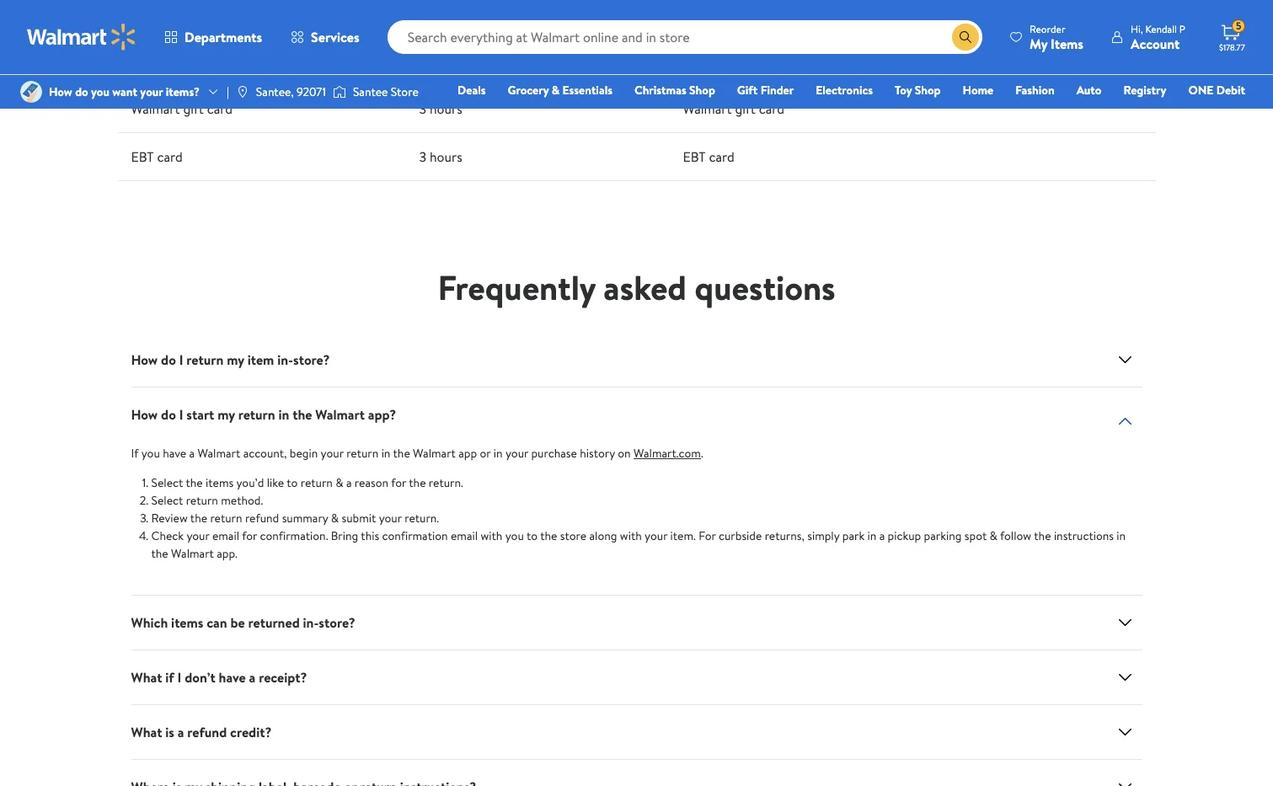 Task type: vqa. For each thing, say whether or not it's contained in the screenshot.
topmost the refund
yes



Task type: describe. For each thing, give the bounding box(es) containing it.
1 vertical spatial or
[[480, 445, 491, 462]]

 image for santee, 92071
[[236, 85, 249, 99]]

start
[[187, 405, 214, 424]]

a left pickup
[[880, 528, 885, 544]]

what for what is a refund credit?
[[131, 723, 162, 742]]

same
[[683, 3, 715, 22]]

2 walmart gift card from the left
[[683, 99, 785, 118]]

what if i don't have a receipt? image
[[1115, 667, 1136, 688]]

your right "check"
[[187, 528, 209, 544]]

home
[[963, 82, 994, 99]]

which items can be returned in-store?
[[131, 614, 355, 632]]

7
[[419, 3, 426, 22]]

hi,
[[1131, 21, 1143, 36]]

grocery & essentials
[[508, 82, 613, 99]]

5
[[1236, 19, 1242, 33]]

1 vertical spatial to
[[527, 528, 538, 544]]

in up the reason
[[381, 445, 391, 462]]

curbside
[[719, 528, 762, 544]]

0 vertical spatial store?
[[293, 351, 330, 369]]

debit
[[1217, 82, 1246, 99]]

i for don't
[[177, 668, 181, 687]]

the up begin
[[293, 405, 312, 424]]

account
[[1131, 34, 1180, 53]]

gift
[[737, 82, 758, 99]]

how for how do you want your items?
[[49, 83, 72, 100]]

cash
[[852, 3, 877, 22]]

item.
[[670, 528, 696, 544]]

2 ebt card from the left
[[683, 147, 735, 166]]

one debit walmart+
[[1189, 82, 1246, 122]]

1 horizontal spatial for
[[391, 474, 406, 491]]

select the items you'd like to return & a reason for the return. select return method. review the return refund summary & submit your return. check your email for confirmation. bring this confirmation email with you to the store along with your item. for curbside returns, simply park in a pickup parking spot & follow the instructions in the walmart app.
[[151, 474, 1126, 562]]

i for return
[[179, 351, 183, 369]]

essentials
[[563, 82, 613, 99]]

what is a refund credit? image
[[1115, 722, 1136, 742]]

hours for refund credit
[[430, 51, 462, 70]]

toy shop link
[[887, 81, 949, 99]]

& up bring
[[331, 510, 339, 527]]

in right instructions
[[1117, 528, 1126, 544]]

store
[[391, 83, 419, 100]]

if
[[131, 445, 139, 462]]

a down start
[[189, 445, 195, 462]]

registry
[[1124, 82, 1167, 99]]

pickup
[[888, 528, 921, 544]]

what for what if i don't have a receipt?
[[131, 668, 162, 687]]

shop for toy shop
[[915, 82, 941, 99]]

92071
[[297, 83, 326, 100]]

santee store
[[353, 83, 419, 100]]

reason
[[355, 474, 389, 491]]

the down "check"
[[151, 545, 168, 562]]

app
[[459, 445, 477, 462]]

finder
[[761, 82, 794, 99]]

fashion
[[1016, 82, 1055, 99]]

the down app?
[[393, 445, 410, 462]]

your left purchase
[[506, 445, 528, 462]]

3 for refund credit
[[419, 51, 427, 70]]

submit
[[342, 510, 376, 527]]

grocery
[[508, 82, 549, 99]]

$178.77
[[1219, 41, 1245, 53]]

1 vertical spatial items
[[171, 614, 203, 632]]

christmas
[[635, 82, 687, 99]]

frequently asked questions
[[438, 264, 836, 311]]

follow
[[1000, 528, 1032, 544]]

1 email from the left
[[212, 528, 239, 544]]

toy shop
[[895, 82, 941, 99]]

days
[[481, 3, 507, 22]]

the left store
[[540, 528, 557, 544]]

walmart+ link
[[1188, 104, 1253, 123]]

return up account,
[[238, 405, 275, 424]]

1 ebt from the left
[[131, 147, 154, 166]]

how for how do i start my return in the walmart app?
[[131, 405, 158, 424]]

card down gift finder link on the right of page
[[709, 147, 735, 166]]

be
[[230, 614, 245, 632]]

return up review
[[186, 492, 218, 509]]

your right begin
[[321, 445, 344, 462]]

a right 'is'
[[178, 723, 184, 742]]

0 vertical spatial to
[[287, 474, 298, 491]]

0 vertical spatial return.
[[429, 474, 463, 491]]

receipt?
[[259, 668, 307, 687]]

one debit link
[[1181, 81, 1253, 99]]

p
[[1180, 21, 1186, 36]]

auto
[[1077, 82, 1102, 99]]

registry link
[[1116, 81, 1174, 99]]

|
[[227, 83, 229, 100]]

confirmation
[[382, 528, 448, 544]]

app.
[[217, 545, 238, 562]]

how do i start my return in the walmart app?
[[131, 405, 396, 424]]

return down begin
[[301, 474, 333, 491]]

2 with from the left
[[620, 528, 642, 544]]

gift finder link
[[730, 81, 802, 99]]

1 vertical spatial refund
[[187, 723, 227, 742]]

your up this
[[379, 510, 402, 527]]

questions
[[695, 264, 836, 311]]

santee,
[[256, 83, 294, 100]]

1 vertical spatial return.
[[405, 510, 439, 527]]

1 vertical spatial you
[[141, 445, 160, 462]]

1 select from the top
[[151, 474, 183, 491]]

spot
[[965, 528, 987, 544]]

walmart down "christmas shop"
[[683, 99, 732, 118]]

& inside grocery & essentials link
[[552, 82, 560, 99]]

one
[[1189, 82, 1214, 99]]

summary
[[282, 510, 328, 527]]

bring
[[331, 528, 358, 544]]

2 horizontal spatial gift
[[783, 3, 804, 22]]

grocery & essentials link
[[500, 81, 620, 99]]

you'd
[[236, 474, 264, 491]]

your left item.
[[645, 528, 668, 544]]

1 refund from the left
[[131, 51, 173, 70]]

walmart inside select the items you'd like to return & a reason for the return. select return method. review the return refund summary & submit your return. check your email for confirmation. bring this confirmation email with you to the store along with your item. for curbside returns, simply park in a pickup parking spot & follow the instructions in the walmart app.
[[171, 545, 214, 562]]

items inside select the items you'd like to return & a reason for the return. select return method. review the return refund summary & submit your return. check your email for confirmation. bring this confirmation email with you to the store along with your item. for curbside returns, simply park in a pickup parking spot & follow the instructions in the walmart app.
[[206, 474, 234, 491]]

shop for christmas shop
[[689, 82, 715, 99]]

don't
[[185, 668, 216, 687]]

the up review
[[186, 474, 203, 491]]

asked
[[604, 264, 687, 311]]

instructions
[[1054, 528, 1114, 544]]

2 email from the left
[[451, 528, 478, 544]]

clear search field text image
[[932, 30, 946, 43]]

home link
[[955, 81, 1001, 99]]

.
[[701, 445, 703, 462]]

is
[[165, 723, 174, 742]]



Task type: locate. For each thing, give the bounding box(es) containing it.
0 horizontal spatial refund credit
[[131, 51, 211, 70]]

for
[[699, 528, 716, 544]]

how
[[49, 83, 72, 100], [131, 351, 158, 369], [131, 405, 158, 424]]

walmart.com link
[[634, 445, 701, 462]]

store
[[560, 528, 587, 544]]

0 horizontal spatial email
[[212, 528, 239, 544]]

select
[[151, 474, 183, 491], [151, 492, 183, 509]]

0 horizontal spatial items
[[171, 614, 203, 632]]

2 vertical spatial how
[[131, 405, 158, 424]]

2 horizontal spatial you
[[505, 528, 524, 544]]

park
[[843, 528, 865, 544]]

credit up items?
[[177, 51, 211, 70]]

search icon image
[[959, 30, 973, 44]]

how do you want your items?
[[49, 83, 200, 100]]

gift finder
[[737, 82, 794, 99]]

hours for ebt card
[[430, 147, 462, 166]]

have
[[163, 445, 186, 462], [219, 668, 246, 687]]

1 credit from the left
[[177, 51, 211, 70]]

do for start
[[161, 405, 176, 424]]

1 hours from the top
[[430, 51, 462, 70]]

card down items?
[[157, 147, 183, 166]]

1 horizontal spatial refund
[[683, 51, 725, 70]]

1 horizontal spatial  image
[[236, 85, 249, 99]]

ebt down "christmas shop"
[[683, 147, 706, 166]]

1 horizontal spatial in-
[[303, 614, 319, 632]]

1 horizontal spatial ebt
[[683, 147, 706, 166]]

1 horizontal spatial refund
[[245, 510, 279, 527]]

3 hours from the top
[[430, 147, 462, 166]]

0 vertical spatial how
[[49, 83, 72, 100]]

shop right toy
[[915, 82, 941, 99]]

0 horizontal spatial or
[[480, 445, 491, 462]]

2 3 hours from the top
[[419, 99, 462, 118]]

2 ebt from the left
[[683, 147, 706, 166]]

purchase
[[531, 445, 577, 462]]

check
[[151, 528, 184, 544]]

1 vertical spatial in-
[[303, 614, 319, 632]]

2 vertical spatial hours
[[430, 147, 462, 166]]

or
[[836, 3, 848, 22], [480, 445, 491, 462]]

2 select from the top
[[151, 492, 183, 509]]

1 vertical spatial select
[[151, 492, 183, 509]]

0 vertical spatial or
[[836, 3, 848, 22]]

hi, kendall p account
[[1131, 21, 1186, 53]]

1 horizontal spatial or
[[836, 3, 848, 22]]

0 horizontal spatial  image
[[20, 81, 42, 103]]

1 vertical spatial for
[[242, 528, 257, 544]]

i for start
[[179, 405, 183, 424]]

1 3 hours from the top
[[419, 51, 462, 70]]

 image down walmart image
[[20, 81, 42, 103]]

frequently
[[438, 264, 596, 311]]

0 horizontal spatial with
[[481, 528, 503, 544]]

walmart left |
[[131, 99, 180, 118]]

5 $178.77
[[1219, 19, 1245, 53]]

ebt down want
[[131, 147, 154, 166]]

2 vertical spatial i
[[177, 668, 181, 687]]

0 vertical spatial refund
[[245, 510, 279, 527]]

 image for how do you want your items?
[[20, 81, 42, 103]]

0 horizontal spatial walmart gift card
[[131, 99, 233, 118]]

to
[[287, 474, 298, 491], [527, 528, 538, 544]]

gift left |
[[183, 99, 204, 118]]

my left item
[[227, 351, 244, 369]]

refund down method.
[[245, 510, 279, 527]]

0 vertical spatial in-
[[277, 351, 293, 369]]

which
[[131, 614, 168, 632]]

same debit card, gift card or cash
[[683, 3, 877, 22]]

you inside select the items you'd like to return & a reason for the return. select return method. review the return refund summary & submit your return. check your email for confirmation. bring this confirmation email with you to the store along with your item. for curbside returns, simply park in a pickup parking spot & follow the instructions in the walmart app.
[[505, 528, 524, 544]]

email right confirmation
[[451, 528, 478, 544]]

1 vertical spatial 3
[[419, 99, 427, 118]]

0 vertical spatial 3
[[419, 51, 427, 70]]

walmart image
[[27, 24, 137, 51]]

with right along
[[620, 528, 642, 544]]

0 horizontal spatial ebt
[[131, 147, 154, 166]]

1 horizontal spatial gift
[[735, 99, 756, 118]]

3 3 hours from the top
[[419, 147, 462, 166]]

in right app
[[494, 445, 503, 462]]

1 horizontal spatial email
[[451, 528, 478, 544]]

along
[[589, 528, 617, 544]]

or left cash
[[836, 3, 848, 22]]

santee, 92071
[[256, 83, 326, 100]]

app?
[[368, 405, 396, 424]]

my right start
[[218, 405, 235, 424]]

a left the reason
[[346, 474, 352, 491]]

the down if you have a walmart account, begin your return in the walmart app or in your purchase history on walmart.com .
[[409, 474, 426, 491]]

3 hours
[[419, 51, 462, 70], [419, 99, 462, 118], [419, 147, 462, 166]]

you left want
[[91, 83, 109, 100]]

in up account,
[[278, 405, 289, 424]]

store? right returned
[[319, 614, 355, 632]]

item
[[247, 351, 274, 369]]

2 refund credit from the left
[[683, 51, 763, 70]]

3 hours for refund credit
[[419, 51, 462, 70]]

2 vertical spatial 3 hours
[[419, 147, 462, 166]]

which items can be returned in-store? image
[[1115, 613, 1136, 633]]

card left cash
[[807, 3, 833, 22]]

hours down deals link on the top
[[430, 147, 462, 166]]

3 hours for ebt card
[[419, 147, 462, 166]]

toy
[[895, 82, 912, 99]]

card right items?
[[207, 99, 233, 118]]

a left receipt?
[[249, 668, 256, 687]]

2 refund from the left
[[683, 51, 725, 70]]

walmart
[[131, 99, 180, 118], [683, 99, 732, 118], [315, 405, 365, 424], [198, 445, 240, 462], [413, 445, 456, 462], [171, 545, 214, 562]]

3 hours down deals
[[419, 99, 462, 118]]

a
[[189, 445, 195, 462], [346, 474, 352, 491], [880, 528, 885, 544], [249, 668, 256, 687], [178, 723, 184, 742]]

walmart up you'd
[[198, 445, 240, 462]]

2 what from the top
[[131, 723, 162, 742]]

to left store
[[527, 528, 538, 544]]

in right park
[[868, 528, 877, 544]]

0 vertical spatial what
[[131, 668, 162, 687]]

you
[[91, 83, 109, 100], [141, 445, 160, 462], [505, 528, 524, 544]]

1 horizontal spatial items
[[206, 474, 234, 491]]

1 vertical spatial i
[[179, 405, 183, 424]]

0 vertical spatial do
[[75, 83, 88, 100]]

have right the 'if'
[[163, 445, 186, 462]]

0 vertical spatial 3 hours
[[419, 51, 462, 70]]

ebt card down "christmas shop"
[[683, 147, 735, 166]]

2 shop from the left
[[915, 82, 941, 99]]

0 vertical spatial items
[[206, 474, 234, 491]]

can
[[207, 614, 227, 632]]

method.
[[221, 492, 263, 509]]

how do i return my item in-store? image
[[1115, 350, 1136, 370]]

reorder
[[1030, 21, 1066, 36]]

Walmart Site-Wide search field
[[387, 20, 983, 54]]

0 horizontal spatial for
[[242, 528, 257, 544]]

the
[[293, 405, 312, 424], [393, 445, 410, 462], [186, 474, 203, 491], [409, 474, 426, 491], [190, 510, 207, 527], [540, 528, 557, 544], [1034, 528, 1051, 544], [151, 545, 168, 562]]

0 vertical spatial for
[[391, 474, 406, 491]]

walmart left app?
[[315, 405, 365, 424]]

1 horizontal spatial refund credit
[[683, 51, 763, 70]]

business
[[429, 3, 478, 22]]

1 horizontal spatial with
[[620, 528, 642, 544]]

return down method.
[[210, 510, 242, 527]]

where is my shipping label, barcode or return instructions? image
[[1115, 777, 1136, 786]]

ebt card down items?
[[131, 147, 183, 166]]

1 horizontal spatial credit
[[729, 51, 763, 70]]

return up start
[[187, 351, 224, 369]]

walmart gift card down gift
[[683, 99, 785, 118]]

0 horizontal spatial shop
[[689, 82, 715, 99]]

walmart.com
[[634, 445, 701, 462]]

departments button
[[150, 17, 276, 57]]

in- right returned
[[303, 614, 319, 632]]

christmas shop
[[635, 82, 715, 99]]

items?
[[166, 83, 200, 100]]

return up the reason
[[346, 445, 379, 462]]

shop right christmas
[[689, 82, 715, 99]]

refund credit up gift
[[683, 51, 763, 70]]

&
[[552, 82, 560, 99], [336, 474, 343, 491], [331, 510, 339, 527], [990, 528, 998, 544]]

the right review
[[190, 510, 207, 527]]

1 walmart gift card from the left
[[131, 99, 233, 118]]

with right confirmation
[[481, 528, 503, 544]]

0 horizontal spatial to
[[287, 474, 298, 491]]

if you have a walmart account, begin your return in the walmart app or in your purchase history on walmart.com .
[[131, 445, 703, 462]]

1 vertical spatial hours
[[430, 99, 462, 118]]

do
[[75, 83, 88, 100], [161, 351, 176, 369], [161, 405, 176, 424]]

on
[[618, 445, 631, 462]]

hours down deals
[[430, 99, 462, 118]]

begin
[[290, 445, 318, 462]]

do for return
[[161, 351, 176, 369]]

deals link
[[450, 81, 493, 99]]

for down method.
[[242, 528, 257, 544]]

refund inside select the items you'd like to return & a reason for the return. select return method. review the return refund summary & submit your return. check your email for confirmation. bring this confirmation email with you to the store along with your item. for curbside returns, simply park in a pickup parking spot & follow the instructions in the walmart app.
[[245, 510, 279, 527]]

with
[[481, 528, 503, 544], [620, 528, 642, 544]]

2 vertical spatial you
[[505, 528, 524, 544]]

parking
[[924, 528, 962, 544]]

what is a refund credit?
[[131, 723, 272, 742]]

how do i return my item in-store?
[[131, 351, 330, 369]]

1 vertical spatial my
[[218, 405, 235, 424]]

1 3 from the top
[[419, 51, 427, 70]]

credit
[[177, 51, 211, 70], [729, 51, 763, 70]]

items
[[206, 474, 234, 491], [171, 614, 203, 632]]

my
[[1030, 34, 1048, 53]]

card down the finder
[[759, 99, 785, 118]]

your right want
[[140, 83, 163, 100]]

gift right 'card,' at the top right of the page
[[783, 3, 804, 22]]

return.
[[429, 474, 463, 491], [405, 510, 439, 527]]

my for return
[[218, 405, 235, 424]]

gift down gift
[[735, 99, 756, 118]]

walmart+
[[1195, 105, 1246, 122]]

2 vertical spatial do
[[161, 405, 176, 424]]

simply
[[808, 528, 840, 544]]

0 horizontal spatial have
[[163, 445, 186, 462]]

1 horizontal spatial walmart gift card
[[683, 99, 785, 118]]

this
[[361, 528, 379, 544]]

& right the grocery
[[552, 82, 560, 99]]

items up method.
[[206, 474, 234, 491]]

3
[[419, 51, 427, 70], [419, 99, 427, 118], [419, 147, 427, 166]]

walmart gift card
[[131, 99, 233, 118], [683, 99, 785, 118]]

items left can
[[171, 614, 203, 632]]

0 vertical spatial my
[[227, 351, 244, 369]]

walmart down "check"
[[171, 545, 214, 562]]

1 horizontal spatial shop
[[915, 82, 941, 99]]

3 hours for walmart gift card
[[419, 99, 462, 118]]

for right the reason
[[391, 474, 406, 491]]

if
[[165, 668, 174, 687]]

how do i start my return in the walmart app? image
[[1115, 411, 1136, 431]]

what left 'is'
[[131, 723, 162, 742]]

1 horizontal spatial have
[[219, 668, 246, 687]]

review
[[151, 510, 188, 527]]

1 horizontal spatial to
[[527, 528, 538, 544]]

0 vertical spatial you
[[91, 83, 109, 100]]

deals
[[458, 82, 486, 99]]

0 horizontal spatial gift
[[183, 99, 204, 118]]

1 horizontal spatial ebt card
[[683, 147, 735, 166]]

walmart left app
[[413, 445, 456, 462]]

my
[[227, 351, 244, 369], [218, 405, 235, 424]]

electronics link
[[808, 81, 881, 99]]

1 vertical spatial store?
[[319, 614, 355, 632]]

1 what from the top
[[131, 668, 162, 687]]

kendall
[[1146, 21, 1177, 36]]

the right follow
[[1034, 528, 1051, 544]]

0 vertical spatial have
[[163, 445, 186, 462]]

2 vertical spatial 3
[[419, 147, 427, 166]]

like
[[267, 474, 284, 491]]

1 vertical spatial 3 hours
[[419, 99, 462, 118]]

have right don't
[[219, 668, 246, 687]]

do for want
[[75, 83, 88, 100]]

& right spot
[[990, 528, 998, 544]]

refund
[[245, 510, 279, 527], [187, 723, 227, 742]]

my for item
[[227, 351, 244, 369]]

debit
[[718, 3, 748, 22]]

you left store
[[505, 528, 524, 544]]

3 hours down deals link on the top
[[419, 147, 462, 166]]

1 ebt card from the left
[[131, 147, 183, 166]]

0 horizontal spatial you
[[91, 83, 109, 100]]

refund credit
[[131, 51, 211, 70], [683, 51, 763, 70]]

 image right |
[[236, 85, 249, 99]]

3 hours up deals
[[419, 51, 462, 70]]

2 credit from the left
[[729, 51, 763, 70]]

shop
[[689, 82, 715, 99], [915, 82, 941, 99]]

7 business days
[[419, 3, 507, 22]]

1 vertical spatial how
[[131, 351, 158, 369]]

 image
[[20, 81, 42, 103], [236, 85, 249, 99]]

Search search field
[[387, 20, 983, 54]]

confirmation.
[[260, 528, 328, 544]]

1 shop from the left
[[689, 82, 715, 99]]

store?
[[293, 351, 330, 369], [319, 614, 355, 632]]

i left start
[[179, 405, 183, 424]]

1 vertical spatial what
[[131, 723, 162, 742]]

3 for ebt card
[[419, 147, 427, 166]]

0 vertical spatial i
[[179, 351, 183, 369]]

i left item
[[179, 351, 183, 369]]

hours for walmart gift card
[[430, 99, 462, 118]]

santee
[[353, 83, 388, 100]]

return
[[187, 351, 224, 369], [238, 405, 275, 424], [346, 445, 379, 462], [301, 474, 333, 491], [186, 492, 218, 509], [210, 510, 242, 527]]

return. down app
[[429, 474, 463, 491]]

return. up confirmation
[[405, 510, 439, 527]]

in- right item
[[277, 351, 293, 369]]

history
[[580, 445, 615, 462]]

1 with from the left
[[481, 528, 503, 544]]

3 for walmart gift card
[[419, 99, 427, 118]]

0 horizontal spatial in-
[[277, 351, 293, 369]]

refund up "christmas shop"
[[683, 51, 725, 70]]

0 horizontal spatial refund
[[187, 723, 227, 742]]

credit up gift
[[729, 51, 763, 70]]

store? right item
[[293, 351, 330, 369]]

0 horizontal spatial ebt card
[[131, 147, 183, 166]]

0 vertical spatial select
[[151, 474, 183, 491]]

1 vertical spatial have
[[219, 668, 246, 687]]

what if i don't have a receipt?
[[131, 668, 307, 687]]

your
[[140, 83, 163, 100], [321, 445, 344, 462], [506, 445, 528, 462], [379, 510, 402, 527], [187, 528, 209, 544], [645, 528, 668, 544]]

how for how do i return my item in-store?
[[131, 351, 158, 369]]

0 horizontal spatial credit
[[177, 51, 211, 70]]

refund right 'is'
[[187, 723, 227, 742]]

refund up want
[[131, 51, 173, 70]]

1 horizontal spatial you
[[141, 445, 160, 462]]

walmart gift card down departments "dropdown button" on the top
[[131, 99, 233, 118]]

2 3 from the top
[[419, 99, 427, 118]]

to right 'like'
[[287, 474, 298, 491]]

refund credit up items?
[[131, 51, 211, 70]]

0 vertical spatial hours
[[430, 51, 462, 70]]

1 vertical spatial do
[[161, 351, 176, 369]]

0 horizontal spatial refund
[[131, 51, 173, 70]]

what left if
[[131, 668, 162, 687]]

in
[[278, 405, 289, 424], [381, 445, 391, 462], [494, 445, 503, 462], [868, 528, 877, 544], [1117, 528, 1126, 544]]

i right if
[[177, 668, 181, 687]]

account,
[[243, 445, 287, 462]]

 image
[[333, 83, 346, 100]]

2 hours from the top
[[430, 99, 462, 118]]

hours up deals link on the top
[[430, 51, 462, 70]]

3 3 from the top
[[419, 147, 427, 166]]

& left the reason
[[336, 474, 343, 491]]

1 refund credit from the left
[[131, 51, 211, 70]]

email up app.
[[212, 528, 239, 544]]



